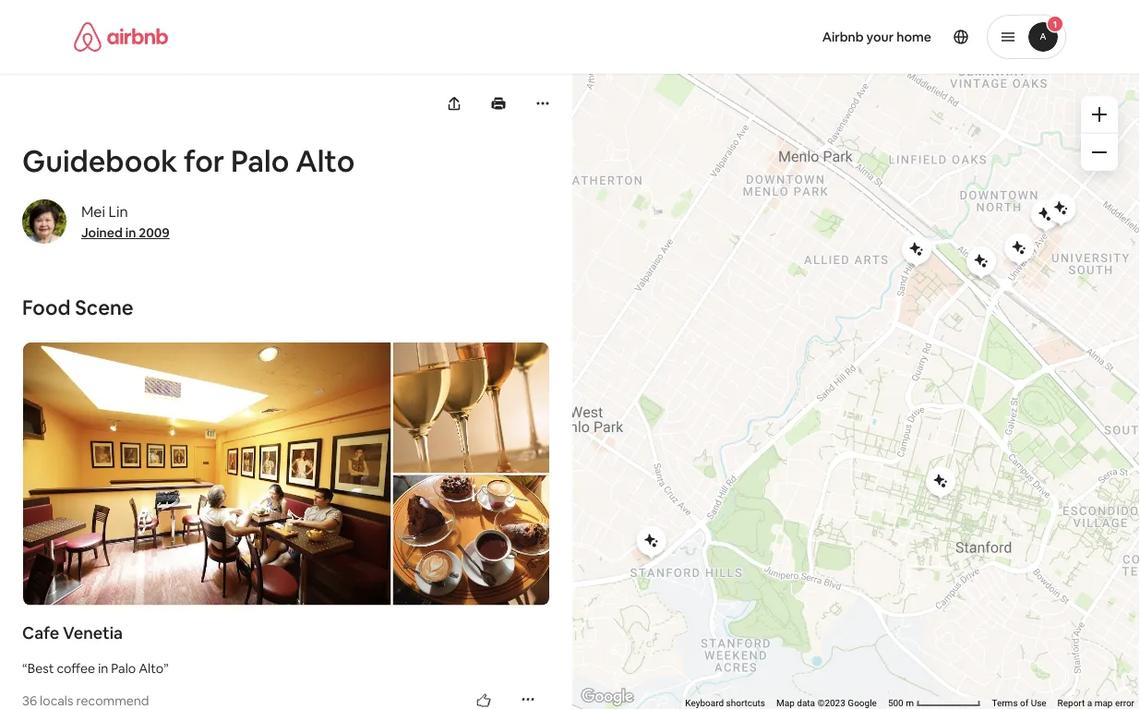 Task type: vqa. For each thing, say whether or not it's contained in the screenshot.
ALL
no



Task type: locate. For each thing, give the bounding box(es) containing it.
terms of use link
[[993, 698, 1047, 709]]

report
[[1058, 698, 1086, 709]]

recommend
[[76, 693, 149, 709]]

print image
[[491, 96, 506, 111]]

joined in 2009 link
[[81, 224, 170, 241]]

airbnb
[[823, 29, 864, 45]]

home
[[897, 29, 932, 45]]

guidebook
[[22, 141, 178, 180]]

google
[[848, 698, 877, 709]]

palo up recommend at the left bottom of the page
[[111, 660, 136, 677]]

map data ©2023 google
[[777, 698, 877, 709]]

scene
[[75, 294, 134, 321]]

1 vertical spatial in
[[98, 660, 108, 677]]

36 locals recommend
[[22, 693, 149, 709]]

airbnb your home
[[823, 29, 932, 45]]

©2023
[[818, 698, 846, 709]]

0 vertical spatial palo
[[231, 141, 289, 180]]

keyboard shortcuts
[[686, 698, 766, 709]]

in right 'coffee'
[[98, 660, 108, 677]]

google image
[[577, 685, 638, 709]]

1 horizontal spatial palo
[[231, 141, 289, 180]]

1 horizontal spatial alto
[[296, 141, 355, 180]]

in left 2009
[[125, 224, 136, 241]]

1 vertical spatial palo
[[111, 660, 136, 677]]

0 horizontal spatial palo
[[111, 660, 136, 677]]

share image
[[447, 96, 462, 111]]

more options, cafe venetia image
[[521, 693, 536, 707]]

keyboard
[[686, 698, 724, 709]]

1 vertical spatial alto
[[139, 660, 163, 677]]

mark as helpful, cafe venetia image
[[477, 694, 491, 709]]

profile element
[[593, 0, 1067, 74]]

in
[[125, 224, 136, 241], [98, 660, 108, 677]]

food
[[22, 294, 71, 321]]

500 m
[[889, 698, 917, 709]]

of
[[1021, 698, 1029, 709]]

m
[[906, 698, 915, 709]]

food scene
[[22, 294, 134, 321]]

1 button
[[988, 15, 1067, 59]]

palo right for
[[231, 141, 289, 180]]

1 horizontal spatial in
[[125, 224, 136, 241]]

mei lin image
[[22, 200, 67, 244], [22, 200, 67, 244]]

in inside mei lin joined in 2009
[[125, 224, 136, 241]]

palo
[[231, 141, 289, 180], [111, 660, 136, 677]]

0 vertical spatial in
[[125, 224, 136, 241]]

coffee
[[57, 660, 95, 677]]

cafe venetia link
[[22, 622, 551, 644]]

0 horizontal spatial in
[[98, 660, 108, 677]]

alto
[[296, 141, 355, 180], [139, 660, 163, 677]]

cafe venetia
[[22, 622, 123, 644]]



Task type: describe. For each thing, give the bounding box(es) containing it.
use
[[1032, 698, 1047, 709]]

cafe
[[22, 622, 59, 644]]

report a map error
[[1058, 698, 1135, 709]]

500 m button
[[883, 697, 987, 709]]

error
[[1116, 698, 1135, 709]]

2009
[[139, 224, 170, 241]]

best coffee in palo alto
[[27, 660, 163, 677]]

map
[[777, 698, 795, 709]]

0 horizontal spatial alto
[[139, 660, 163, 677]]

keyboard shortcuts button
[[686, 697, 766, 709]]

1
[[1054, 18, 1058, 30]]

mei lin joined in 2009
[[81, 202, 170, 241]]

36
[[22, 693, 37, 709]]

venetia
[[63, 622, 123, 644]]

more options, undefined image
[[536, 96, 551, 111]]

a
[[1088, 698, 1093, 709]]

report a map error link
[[1058, 698, 1135, 709]]

joined
[[81, 224, 123, 241]]

airbnb your home link
[[812, 18, 943, 56]]

0 vertical spatial alto
[[296, 141, 355, 180]]

shortcuts
[[727, 698, 766, 709]]

data
[[797, 698, 816, 709]]

your
[[867, 29, 894, 45]]

guidebook for palo alto
[[22, 141, 355, 180]]

best
[[27, 660, 54, 677]]

terms
[[993, 698, 1018, 709]]

share image
[[449, 97, 460, 109]]

zoom out image
[[1093, 145, 1108, 160]]

zoom in image
[[1093, 107, 1108, 122]]

terms of use
[[993, 698, 1047, 709]]

mei
[[81, 202, 105, 221]]

lin
[[109, 202, 128, 221]]

500
[[889, 698, 904, 709]]

map
[[1095, 698, 1114, 709]]

locals
[[40, 693, 73, 709]]

map region
[[491, 0, 1141, 709]]

for
[[184, 141, 225, 180]]



